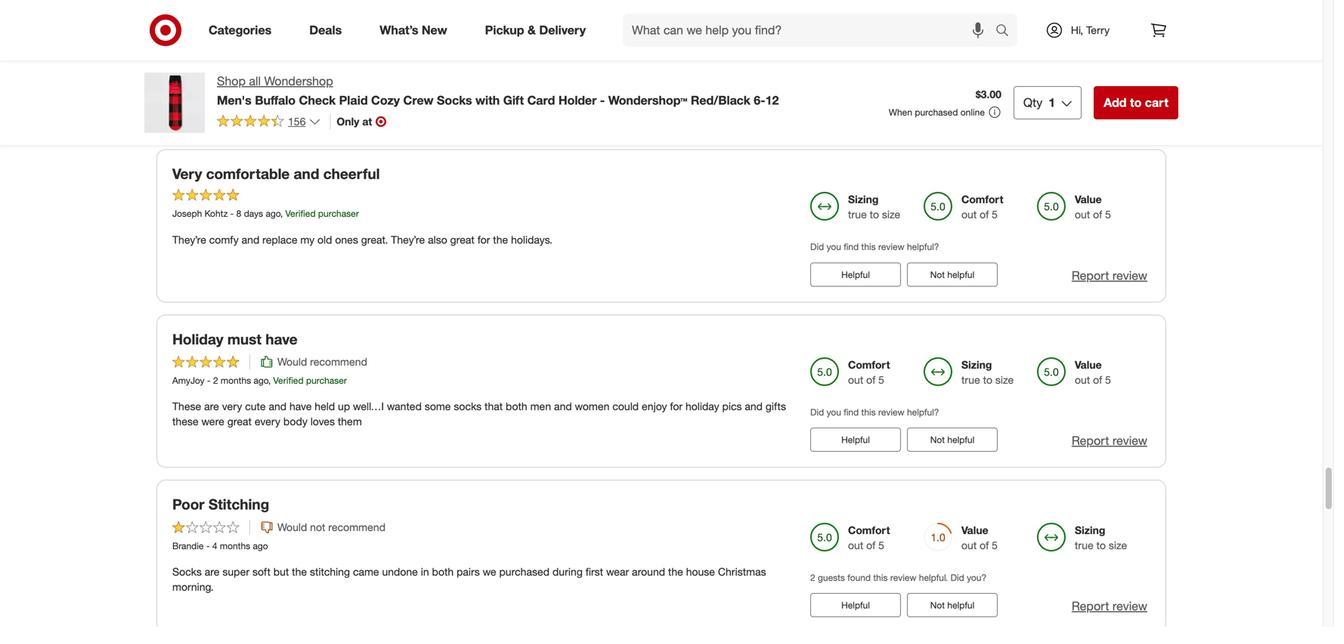 Task type: locate. For each thing, give the bounding box(es) containing it.
not
[[310, 24, 325, 38], [310, 521, 325, 534]]

1 vertical spatial this
[[862, 407, 876, 418]]

report for poor stitching
[[1072, 599, 1110, 614]]

1 horizontal spatial socks
[[437, 93, 472, 108]]

1 vertical spatial helpful?
[[907, 407, 940, 418]]

4 report review button from the top
[[1072, 598, 1148, 616]]

1 vertical spatial did
[[811, 407, 824, 418]]

4 report review from the top
[[1072, 599, 1148, 614]]

did for very comfortable and cheerful
[[811, 241, 824, 253]]

and right men
[[554, 400, 572, 413]]

5
[[879, 43, 885, 56], [992, 43, 998, 56], [992, 208, 998, 221], [1106, 208, 1112, 221], [879, 374, 885, 387], [1106, 374, 1112, 387], [879, 539, 885, 552], [992, 539, 998, 552]]

0 vertical spatial ,
[[280, 208, 283, 219]]

are inside these are very cute and have held up well…i wanted some socks that both men and women could enjoy for holiday pics and gifts these were great every body loves them
[[204, 400, 219, 413]]

and right pics
[[745, 400, 763, 413]]

2 report review from the top
[[1072, 268, 1148, 283]]

months for 2
[[221, 375, 251, 386]]

0 vertical spatial came
[[461, 69, 487, 82]]

0 vertical spatial this
[[862, 241, 876, 253]]

1 horizontal spatial sizing true to size
[[962, 359, 1014, 387]]

soft left 'but'
[[253, 566, 271, 579]]

months right 4
[[220, 541, 250, 552]]

true
[[848, 208, 867, 221], [962, 374, 981, 387], [1075, 539, 1094, 552]]

1 horizontal spatial they're
[[391, 233, 425, 246]]

8
[[236, 208, 241, 219]]

1 not from the top
[[310, 24, 325, 38]]

soft left all on the top left of the page
[[224, 69, 242, 82]]

1 right qty
[[1049, 95, 1056, 110]]

1 vertical spatial ago
[[254, 375, 268, 386]]

1 not helpful from the top
[[931, 104, 975, 115]]

you
[[827, 241, 842, 253], [827, 407, 842, 418]]

4 not from the top
[[931, 600, 945, 611]]

1 did you find this review helpful? from the top
[[811, 241, 940, 253]]

,
[[280, 208, 283, 219], [268, 375, 271, 386]]

came up "with"
[[461, 69, 487, 82]]

2 not from the top
[[310, 521, 325, 534]]

holiday must have
[[172, 331, 298, 348]]

the left holidays.
[[493, 233, 508, 246]]

helpful for have
[[842, 435, 870, 446]]

purchased right we
[[499, 566, 550, 579]]

1 report review from the top
[[1072, 103, 1148, 118]]

purchaser down would recommend
[[306, 375, 347, 386]]

would up 'but'
[[278, 521, 307, 534]]

3 not from the top
[[931, 435, 945, 446]]

recommend
[[328, 24, 386, 38], [310, 355, 367, 369], [328, 521, 386, 534]]

ago for 4
[[253, 541, 268, 552]]

we
[[483, 566, 497, 579]]

report for very comfortable and cheerful
[[1072, 268, 1110, 283]]

0 vertical spatial socks
[[437, 93, 472, 108]]

comfort out of 5
[[962, 193, 1004, 221], [848, 359, 890, 387], [848, 524, 890, 552]]

helpful for and
[[842, 269, 870, 280]]

0 horizontal spatial true
[[848, 208, 867, 221]]

would not recommend for stitching
[[278, 521, 386, 534]]

have up the body
[[290, 400, 312, 413]]

recommend up held
[[310, 355, 367, 369]]

0 vertical spatial not
[[310, 24, 325, 38]]

0 vertical spatial find
[[844, 241, 859, 253]]

3 would from the top
[[278, 521, 307, 534]]

1 are from the top
[[204, 400, 219, 413]]

not helpful for very comfortable and cheerful
[[931, 269, 975, 280]]

review
[[1113, 103, 1148, 118], [879, 241, 905, 253], [1113, 268, 1148, 283], [879, 407, 905, 418], [1113, 434, 1148, 449], [891, 572, 917, 584], [1113, 599, 1148, 614]]

helpful button for and
[[811, 263, 901, 287]]

report
[[1072, 103, 1110, 118], [1072, 268, 1110, 283], [1072, 434, 1110, 449], [1072, 599, 1110, 614]]

1 horizontal spatial 1
[[1049, 95, 1056, 110]]

did you find this review helpful?
[[811, 241, 940, 253], [811, 407, 940, 418]]

0 horizontal spatial 1
[[363, 69, 369, 82]]

would for holiday must have
[[278, 355, 307, 369]]

the right 'but'
[[292, 566, 307, 579]]

1 vertical spatial comfort out of 5
[[848, 359, 890, 387]]

1 vertical spatial comfort
[[848, 359, 890, 372]]

both right in
[[432, 566, 454, 579]]

report for holiday must have
[[1072, 434, 1110, 449]]

0 horizontal spatial ,
[[268, 375, 271, 386]]

1 vertical spatial would
[[278, 355, 307, 369]]

0 vertical spatial did you find this review helpful?
[[811, 241, 940, 253]]

0 horizontal spatial 2
[[213, 375, 218, 386]]

2 vertical spatial recommend
[[328, 521, 386, 534]]

3 helpful from the top
[[948, 435, 975, 446]]

1 vertical spatial up
[[338, 400, 350, 413]]

2 horizontal spatial sizing true to size
[[1075, 524, 1128, 552]]

2 not helpful from the top
[[931, 269, 975, 280]]

1 vertical spatial great
[[227, 415, 252, 429]]

0 horizontal spatial up
[[338, 400, 350, 413]]

were down very
[[201, 415, 224, 429]]

2 would not recommend from the top
[[278, 521, 386, 534]]

verified down would recommend
[[273, 375, 304, 386]]

1 vertical spatial 2
[[811, 572, 816, 584]]

kohtz
[[205, 208, 228, 219]]

months up very
[[221, 375, 251, 386]]

0 horizontal spatial purchased
[[499, 566, 550, 579]]

1 vertical spatial purchased
[[499, 566, 550, 579]]

were
[[198, 69, 221, 82], [201, 415, 224, 429]]

1 vertical spatial for
[[670, 400, 683, 413]]

purchaser up ones
[[318, 208, 359, 219]]

1 vertical spatial stitching
[[310, 566, 350, 579]]

1 vertical spatial find
[[844, 407, 859, 418]]

3 not helpful button from the top
[[907, 428, 998, 452]]

the left house
[[668, 566, 683, 579]]

first
[[586, 566, 604, 579]]

out
[[848, 43, 864, 56], [962, 43, 977, 56], [962, 208, 977, 221], [1075, 208, 1091, 221], [848, 374, 864, 387], [1075, 374, 1091, 387], [848, 539, 864, 552], [962, 539, 977, 552]]

1 horizontal spatial for
[[670, 400, 683, 413]]

report review button for very comfortable and cheerful
[[1072, 267, 1148, 284]]

- down 'returnjng'
[[600, 93, 605, 108]]

1 vertical spatial sizing true to size
[[962, 359, 1014, 387]]

both right that
[[506, 400, 528, 413]]

stitching
[[209, 496, 269, 514]]

1 they're from the left
[[172, 233, 206, 246]]

socks
[[454, 400, 482, 413]]

for inside these are very cute and have held up well…i wanted some socks that both men and women could enjoy for holiday pics and gifts these were great every body loves them
[[670, 400, 683, 413]]

2 vertical spatial size
[[1109, 539, 1128, 552]]

are
[[204, 400, 219, 413], [205, 566, 220, 579]]

2 report from the top
[[1072, 268, 1110, 283]]

not helpful for poor stitching
[[931, 600, 975, 611]]

are left super
[[205, 566, 220, 579]]

4 not helpful from the top
[[931, 600, 975, 611]]

2 vertical spatial helpful button
[[811, 594, 901, 618]]

and down days
[[242, 233, 260, 246]]

ago right days
[[266, 208, 280, 219]]

2 vertical spatial comfort
[[848, 524, 890, 537]]

1 vertical spatial 1
[[1049, 95, 1056, 110]]

- left 8
[[230, 208, 234, 219]]

not helpful for holiday must have
[[931, 435, 975, 446]]

3 report review from the top
[[1072, 434, 1148, 449]]

sizing true to size
[[848, 193, 901, 221], [962, 359, 1014, 387], [1075, 524, 1128, 552]]

4 helpful from the top
[[948, 600, 975, 611]]

socks up morning.
[[172, 566, 202, 579]]

0 horizontal spatial they're
[[172, 233, 206, 246]]

these
[[172, 415, 199, 429]]

1 helpful from the top
[[842, 269, 870, 280]]

when
[[889, 107, 913, 118]]

0 vertical spatial helpful?
[[907, 241, 940, 253]]

2 helpful button from the top
[[811, 428, 901, 452]]

1 vertical spatial months
[[220, 541, 250, 552]]

1 vertical spatial are
[[205, 566, 220, 579]]

recommend for stitching
[[328, 521, 386, 534]]

great right also
[[450, 233, 475, 246]]

1 vertical spatial did you find this review helpful?
[[811, 407, 940, 418]]

2 helpful from the top
[[948, 269, 975, 280]]

ago
[[266, 208, 280, 219], [254, 375, 268, 386], [253, 541, 268, 552]]

comfortable
[[206, 165, 290, 183]]

helpful? for very comfortable and cheerful
[[907, 241, 940, 253]]

up right ended
[[570, 69, 582, 82]]

very
[[222, 400, 242, 413]]

socks left "with"
[[437, 93, 472, 108]]

report review for holiday must have
[[1072, 434, 1148, 449]]

1 horizontal spatial up
[[570, 69, 582, 82]]

helpful
[[842, 269, 870, 280], [842, 435, 870, 446], [842, 600, 870, 611]]

1 report from the top
[[1072, 103, 1110, 118]]

cute
[[245, 400, 266, 413]]

0 horizontal spatial sizing true to size
[[848, 193, 901, 221]]

comfort out of 5 for poor stitching
[[848, 524, 890, 552]]

0 vertical spatial you
[[827, 241, 842, 253]]

holidays.
[[511, 233, 553, 246]]

1 vertical spatial socks
[[172, 566, 202, 579]]

0 vertical spatial did
[[811, 241, 824, 253]]

every
[[255, 415, 281, 429]]

at
[[362, 115, 372, 128]]

comfort for poor stitching
[[848, 524, 890, 537]]

2
[[213, 375, 218, 386], [811, 572, 816, 584]]

4 not helpful button from the top
[[907, 594, 998, 618]]

of
[[867, 43, 876, 56], [980, 43, 989, 56], [980, 208, 989, 221], [1094, 208, 1103, 221], [867, 374, 876, 387], [1094, 374, 1103, 387], [867, 539, 876, 552], [980, 539, 989, 552]]

1 vertical spatial would not recommend
[[278, 521, 386, 534]]

comfort out of 5 for holiday must have
[[848, 359, 890, 387]]

2 report review button from the top
[[1072, 267, 1148, 284]]

0 vertical spatial both
[[506, 400, 528, 413]]

wondershop
[[264, 74, 333, 88]]

1 vertical spatial helpful
[[842, 435, 870, 446]]

cozy.
[[266, 69, 289, 82]]

recommend up after at the top
[[328, 24, 386, 38]]

0 vertical spatial helpful
[[842, 269, 870, 280]]

helpful for very comfortable and cheerful
[[948, 269, 975, 280]]

2 right amyjoy on the left
[[213, 375, 218, 386]]

days
[[244, 208, 263, 219]]

morning.
[[172, 581, 214, 594]]

1 helpful button from the top
[[811, 263, 901, 287]]

are for holiday
[[204, 400, 219, 413]]

0 vertical spatial would
[[278, 24, 307, 38]]

not
[[931, 104, 945, 115], [931, 269, 945, 280], [931, 435, 945, 446], [931, 600, 945, 611]]

1 you from the top
[[827, 241, 842, 253]]

check
[[299, 93, 336, 108]]

to inside button
[[1131, 95, 1142, 110]]

they're down joseph at the top of page
[[172, 233, 206, 246]]

ago for 2
[[254, 375, 268, 386]]

3 helpful button from the top
[[811, 594, 901, 618]]

What can we help you find? suggestions appear below search field
[[623, 14, 1000, 47]]

0 horizontal spatial soft
[[224, 69, 242, 82]]

this
[[862, 241, 876, 253], [862, 407, 876, 418], [874, 572, 888, 584]]

2 not from the top
[[931, 269, 945, 280]]

2 left guests
[[811, 572, 816, 584]]

1 find from the top
[[844, 241, 859, 253]]

2 you from the top
[[827, 407, 842, 418]]

brandie - 4 months ago
[[172, 541, 268, 552]]

would recommend
[[278, 355, 367, 369]]

1 vertical spatial were
[[201, 415, 224, 429]]

purchased right when
[[915, 107, 958, 118]]

are for poor
[[205, 566, 220, 579]]

1 horizontal spatial stitching
[[418, 69, 458, 82]]

3 not helpful from the top
[[931, 435, 975, 446]]

0 horizontal spatial great
[[227, 415, 252, 429]]

great down very
[[227, 415, 252, 429]]

amyjoy - 2 months ago , verified purchaser
[[172, 375, 347, 386]]

3 report review button from the top
[[1072, 433, 1148, 450]]

were right they
[[198, 69, 221, 82]]

, up the replace
[[280, 208, 283, 219]]

find for holiday must have
[[844, 407, 859, 418]]

1 horizontal spatial soft
[[253, 566, 271, 579]]

0 horizontal spatial stitching
[[310, 566, 350, 579]]

2 helpful? from the top
[[907, 407, 940, 418]]

2 vertical spatial comfort out of 5
[[848, 524, 890, 552]]

1 helpful from the top
[[948, 104, 975, 115]]

2 find from the top
[[844, 407, 859, 418]]

1 report review button from the top
[[1072, 102, 1148, 119]]

for right enjoy
[[670, 400, 683, 413]]

recommend for after
[[328, 24, 386, 38]]

did you find this review helpful? for very comfortable and cheerful
[[811, 241, 940, 253]]

ago up cute
[[254, 375, 268, 386]]

1 vertical spatial both
[[432, 566, 454, 579]]

stitching right 'but'
[[310, 566, 350, 579]]

terry
[[1087, 23, 1110, 37]]

stitching
[[418, 69, 458, 82], [310, 566, 350, 579]]

would for poor stitching
[[278, 521, 307, 534]]

1 horizontal spatial true
[[962, 374, 981, 387]]

-
[[600, 93, 605, 108], [230, 208, 234, 219], [207, 375, 211, 386], [206, 541, 210, 552]]

verified up "my"
[[285, 208, 316, 219]]

2 not helpful button from the top
[[907, 263, 998, 287]]

2 did you find this review helpful? from the top
[[811, 407, 940, 418]]

0 vertical spatial would not recommend
[[278, 24, 386, 38]]

have right must at the bottom left of the page
[[266, 331, 298, 348]]

months for 4
[[220, 541, 250, 552]]

0 vertical spatial great
[[450, 233, 475, 246]]

2 would from the top
[[278, 355, 307, 369]]

replace
[[263, 233, 298, 246]]

1 would not recommend from the top
[[278, 24, 386, 38]]

for right also
[[478, 233, 490, 246]]

0 vertical spatial are
[[204, 400, 219, 413]]

156 link
[[217, 114, 321, 131]]

0 vertical spatial comfort out of 5
[[962, 193, 1004, 221]]

search button
[[989, 14, 1025, 50]]

2 vertical spatial would
[[278, 521, 307, 534]]

these
[[172, 400, 201, 413]]

some
[[425, 400, 451, 413]]

this for have
[[862, 407, 876, 418]]

0 horizontal spatial came
[[353, 566, 379, 579]]

2 guests found this review helpful. did you?
[[811, 572, 987, 584]]

1 vertical spatial came
[[353, 566, 379, 579]]

1 helpful? from the top
[[907, 241, 940, 253]]

shop all wondershop men's buffalo check plaid cozy crew socks with gift card holder - wondershop™ red/black 6-12
[[217, 74, 779, 108]]

report review for very comfortable and cheerful
[[1072, 268, 1148, 283]]

the
[[400, 69, 415, 82], [493, 233, 508, 246], [292, 566, 307, 579], [668, 566, 683, 579]]

guests
[[818, 572, 845, 584]]

0 vertical spatial size
[[882, 208, 901, 221]]

did for holiday must have
[[811, 407, 824, 418]]

not for however,
[[310, 24, 325, 38]]

soft
[[224, 69, 242, 82], [253, 566, 271, 579]]

are inside socks are super soft but the stitching came undone in both pairs we purchased during first wear around the house christmas morning.
[[205, 566, 220, 579]]

they're left also
[[391, 233, 425, 246]]

0 vertical spatial soft
[[224, 69, 242, 82]]

would up amyjoy - 2 months ago , verified purchaser
[[278, 355, 307, 369]]

, up every
[[268, 375, 271, 386]]

joseph
[[172, 208, 202, 219]]

1 vertical spatial not
[[310, 521, 325, 534]]

would left deals
[[278, 24, 307, 38]]

3 report from the top
[[1072, 434, 1110, 449]]

are left very
[[204, 400, 219, 413]]

well…i
[[353, 400, 384, 413]]

report review button
[[1072, 102, 1148, 119], [1072, 267, 1148, 284], [1072, 433, 1148, 450], [1072, 598, 1148, 616]]

would not recommend up however,
[[278, 24, 386, 38]]

brandie
[[172, 541, 204, 552]]

2 helpful from the top
[[842, 435, 870, 446]]

stitching up crew
[[418, 69, 458, 82]]

4
[[212, 541, 217, 552]]

0 vertical spatial up
[[570, 69, 582, 82]]

did
[[811, 241, 824, 253], [811, 407, 824, 418], [951, 572, 965, 584]]

0 horizontal spatial socks
[[172, 566, 202, 579]]

2 vertical spatial true
[[1075, 539, 1094, 552]]

2 vertical spatial helpful
[[842, 600, 870, 611]]

ago right 4
[[253, 541, 268, 552]]

helpful button
[[811, 263, 901, 287], [811, 428, 901, 452], [811, 594, 901, 618]]

plaid
[[339, 93, 368, 108]]

1 vertical spatial you
[[827, 407, 842, 418]]

would not recommend up 'but'
[[278, 521, 386, 534]]

1 horizontal spatial size
[[996, 374, 1014, 387]]

came left undone
[[353, 566, 379, 579]]

12
[[766, 93, 779, 108]]

these are very cute and have held up well…i wanted some socks that both men and women could enjoy for holiday pics and gifts these were great every body loves them
[[172, 400, 786, 429]]

1 horizontal spatial purchased
[[915, 107, 958, 118]]

recommend up undone
[[328, 521, 386, 534]]

up up them
[[338, 400, 350, 413]]

2 horizontal spatial size
[[1109, 539, 1128, 552]]

not for poor stitching
[[931, 600, 945, 611]]

1 not helpful button from the top
[[907, 97, 998, 121]]

2 vertical spatial this
[[874, 572, 888, 584]]

1 horizontal spatial both
[[506, 400, 528, 413]]

1 vertical spatial have
[[290, 400, 312, 413]]

find
[[844, 241, 859, 253], [844, 407, 859, 418]]

up inside these are very cute and have held up well…i wanted some socks that both men and women could enjoy for holiday pics and gifts these were great every body loves them
[[338, 400, 350, 413]]

1 right after at the top
[[363, 69, 369, 82]]

holder
[[559, 93, 597, 108]]

4 report from the top
[[1072, 599, 1110, 614]]

2 are from the top
[[205, 566, 220, 579]]



Task type: vqa. For each thing, say whether or not it's contained in the screenshot.
the 98105 Dropdown Button
no



Task type: describe. For each thing, give the bounding box(es) containing it.
deals
[[309, 23, 342, 37]]

when purchased online
[[889, 107, 985, 118]]

out of 5
[[848, 43, 885, 56]]

however,
[[292, 69, 335, 82]]

and left cheerful at top
[[294, 165, 319, 183]]

house
[[686, 566, 715, 579]]

around
[[632, 566, 665, 579]]

1 horizontal spatial 2
[[811, 572, 816, 584]]

0 vertical spatial purchased
[[915, 107, 958, 118]]

wanted
[[387, 400, 422, 413]]

not helpful button for very comfortable and cheerful
[[907, 263, 998, 287]]

qty 1
[[1024, 95, 1056, 110]]

6-
[[754, 93, 766, 108]]

not helpful button for poor stitching
[[907, 594, 998, 618]]

wondershop™
[[609, 93, 688, 108]]

1 not from the top
[[931, 104, 945, 115]]

- left 4
[[206, 541, 210, 552]]

socks are super soft but the stitching came undone in both pairs we purchased during first wear around the house christmas morning.
[[172, 566, 767, 594]]

you?
[[967, 572, 987, 584]]

them
[[338, 415, 362, 429]]

0 vertical spatial comfort
[[962, 193, 1004, 206]]

only at
[[337, 115, 372, 128]]

report review for poor stitching
[[1072, 599, 1148, 614]]

0 vertical spatial have
[[266, 331, 298, 348]]

156
[[288, 115, 306, 128]]

- right amyjoy on the left
[[207, 375, 211, 386]]

both inside these are very cute and have held up well…i wanted some socks that both men and women could enjoy for holiday pics and gifts these were great every body loves them
[[506, 400, 528, 413]]

gifts
[[766, 400, 786, 413]]

report review button for holiday must have
[[1072, 433, 1148, 450]]

add
[[1104, 95, 1127, 110]]

hi,
[[1071, 23, 1084, 37]]

comfy
[[209, 233, 239, 246]]

report review button for poor stitching
[[1072, 598, 1148, 616]]

helpful? for holiday must have
[[907, 407, 940, 418]]

0 horizontal spatial for
[[478, 233, 490, 246]]

old
[[318, 233, 332, 246]]

hi, terry
[[1071, 23, 1110, 37]]

0 vertical spatial true
[[848, 208, 867, 221]]

1 vertical spatial verified
[[273, 375, 304, 386]]

helpful.
[[919, 572, 948, 584]]

0 vertical spatial purchaser
[[318, 208, 359, 219]]

comfort for holiday must have
[[848, 359, 890, 372]]

0 vertical spatial 2
[[213, 375, 218, 386]]

and up every
[[269, 400, 287, 413]]

2 horizontal spatial true
[[1075, 539, 1094, 552]]

$3.00
[[976, 88, 1002, 101]]

new
[[422, 23, 447, 37]]

super
[[223, 566, 250, 579]]

cheerful
[[323, 165, 380, 183]]

buffalo
[[255, 93, 296, 108]]

search
[[989, 24, 1025, 39]]

this for and
[[862, 241, 876, 253]]

the right wash
[[400, 69, 415, 82]]

add to cart
[[1104, 95, 1169, 110]]

you for very comfortable and cheerful
[[827, 241, 842, 253]]

ended
[[537, 69, 567, 82]]

helpful button for have
[[811, 428, 901, 452]]

after
[[338, 69, 360, 82]]

with
[[476, 93, 500, 108]]

did you find this review helpful? for holiday must have
[[811, 407, 940, 418]]

poor
[[172, 496, 205, 514]]

enjoy
[[642, 400, 667, 413]]

helpful for poor stitching
[[948, 600, 975, 611]]

have inside these are very cute and have held up well…i wanted some socks that both men and women could enjoy for holiday pics and gifts these were great every body loves them
[[290, 400, 312, 413]]

ones
[[335, 233, 358, 246]]

helpful for holiday must have
[[948, 435, 975, 446]]

very comfortable and cheerful
[[172, 165, 380, 183]]

&
[[528, 23, 536, 37]]

qty
[[1024, 95, 1043, 110]]

were inside these are very cute and have held up well…i wanted some socks that both men and women could enjoy for holiday pics and gifts these were great every body loves them
[[201, 415, 224, 429]]

0 vertical spatial were
[[198, 69, 221, 82]]

2 they're from the left
[[391, 233, 425, 246]]

1 horizontal spatial ,
[[280, 208, 283, 219]]

christmas
[[718, 566, 767, 579]]

wash
[[372, 69, 397, 82]]

pics
[[723, 400, 742, 413]]

that
[[485, 400, 503, 413]]

1 vertical spatial true
[[962, 374, 981, 387]]

both inside socks are super soft but the stitching came undone in both pairs we purchased during first wear around the house christmas morning.
[[432, 566, 454, 579]]

not for the
[[310, 521, 325, 534]]

categories
[[209, 23, 272, 37]]

- inside shop all wondershop men's buffalo check plaid cozy crew socks with gift card holder - wondershop™ red/black 6-12
[[600, 93, 605, 108]]

card
[[528, 93, 555, 108]]

socks inside shop all wondershop men's buffalo check plaid cozy crew socks with gift card holder - wondershop™ red/black 6-12
[[437, 93, 472, 108]]

categories link
[[196, 14, 291, 47]]

cart
[[1145, 95, 1169, 110]]

body
[[283, 415, 308, 429]]

crew
[[403, 93, 434, 108]]

0 vertical spatial sizing true to size
[[848, 193, 901, 221]]

what's new
[[380, 23, 447, 37]]

and left cozy.
[[245, 69, 263, 82]]

joseph kohtz - 8 days ago , verified purchaser
[[172, 208, 359, 219]]

0 horizontal spatial size
[[882, 208, 901, 221]]

my
[[301, 233, 315, 246]]

stitching inside socks are super soft but the stitching came undone in both pairs we purchased during first wear around the house christmas morning.
[[310, 566, 350, 579]]

add to cart button
[[1094, 86, 1179, 119]]

1 horizontal spatial came
[[461, 69, 487, 82]]

could
[[613, 400, 639, 413]]

2 vertical spatial did
[[951, 572, 965, 584]]

they were soft and cozy. however, after 1 wash the stitching came undone. i ended up returnjng
[[172, 69, 627, 82]]

women
[[575, 400, 610, 413]]

1 vertical spatial recommend
[[310, 355, 367, 369]]

held
[[315, 400, 335, 413]]

0 vertical spatial verified
[[285, 208, 316, 219]]

only
[[337, 115, 360, 128]]

red/black
[[691, 93, 751, 108]]

3 helpful from the top
[[842, 600, 870, 611]]

during
[[553, 566, 583, 579]]

would not recommend for after
[[278, 24, 386, 38]]

cozy
[[371, 93, 400, 108]]

not helpful button for holiday must have
[[907, 428, 998, 452]]

purchased inside socks are super soft but the stitching came undone in both pairs we purchased during first wear around the house christmas morning.
[[499, 566, 550, 579]]

2 vertical spatial sizing true to size
[[1075, 524, 1128, 552]]

came inside socks are super soft but the stitching came undone in both pairs we purchased during first wear around the house christmas morning.
[[353, 566, 379, 579]]

soft inside socks are super soft but the stitching came undone in both pairs we purchased during first wear around the house christmas morning.
[[253, 566, 271, 579]]

all
[[249, 74, 261, 88]]

0 vertical spatial ago
[[266, 208, 280, 219]]

deals link
[[297, 14, 361, 47]]

also
[[428, 233, 447, 246]]

in
[[421, 566, 429, 579]]

1 vertical spatial purchaser
[[306, 375, 347, 386]]

1 would from the top
[[278, 24, 307, 38]]

pickup & delivery
[[485, 23, 586, 37]]

delivery
[[539, 23, 586, 37]]

not for very comfortable and cheerful
[[931, 269, 945, 280]]

men
[[531, 400, 551, 413]]

wear
[[606, 566, 629, 579]]

gift
[[503, 93, 524, 108]]

socks inside socks are super soft but the stitching came undone in both pairs we purchased during first wear around the house christmas morning.
[[172, 566, 202, 579]]

men's
[[217, 93, 252, 108]]

what's new link
[[367, 14, 466, 47]]

holiday
[[686, 400, 720, 413]]

1 horizontal spatial great
[[450, 233, 475, 246]]

not for holiday must have
[[931, 435, 945, 446]]

great inside these are very cute and have held up well…i wanted some socks that both men and women could enjoy for holiday pics and gifts these were great every body loves them
[[227, 415, 252, 429]]

you for holiday must have
[[827, 407, 842, 418]]

they're comfy and replace my old ones great. they're also great for the holidays.
[[172, 233, 553, 246]]

0 vertical spatial stitching
[[418, 69, 458, 82]]

1 vertical spatial size
[[996, 374, 1014, 387]]

undone.
[[490, 69, 528, 82]]

what's
[[380, 23, 418, 37]]

find for very comfortable and cheerful
[[844, 241, 859, 253]]

but
[[274, 566, 289, 579]]

image of men's buffalo check plaid cozy crew socks with gift card holder - wondershop™ red/black 6-12 image
[[144, 73, 205, 133]]

best2tarnow
[[172, 44, 224, 55]]



